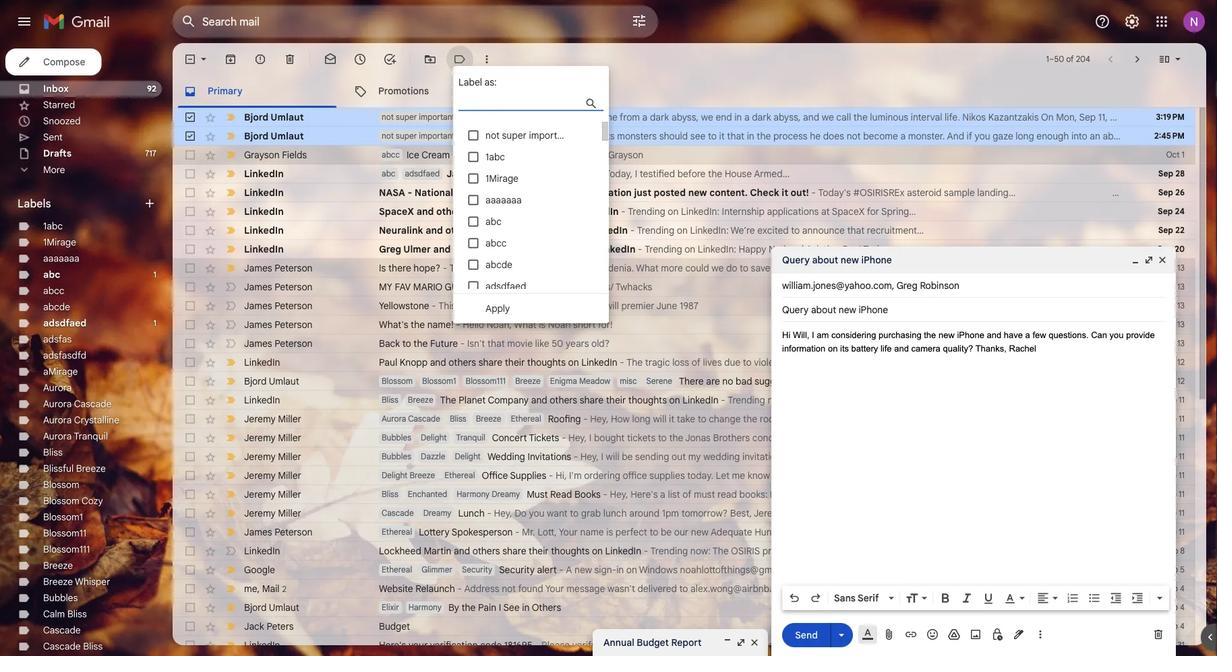 Task type: describe. For each thing, give the bounding box(es) containing it.
11 for eye
[[1179, 452, 1185, 462]]

peterson for what's
[[275, 319, 313, 331]]

1 vertical spatial that
[[847, 225, 865, 236]]

this
[[439, 300, 456, 312]]

eye
[[863, 451, 878, 463]]

0 vertical spatial that
[[727, 130, 745, 142]]

james for 10th row from the top
[[244, 281, 272, 293]]

to right lost
[[582, 262, 590, 274]]

to right due
[[743, 357, 752, 369]]

breeze up enchanted
[[410, 471, 435, 481]]

3 sep 4 from the top
[[1164, 622, 1185, 632]]

0 horizontal spatial it
[[669, 413, 674, 425]]

1 horizontal spatial if
[[967, 130, 972, 142]]

dna
[[790, 394, 810, 406]]

blossom cozy link
[[43, 496, 103, 507]]

office
[[482, 470, 508, 482]]

alendria?!
[[773, 262, 816, 274]]

you right do
[[529, 508, 545, 520]]

out!
[[791, 187, 809, 199]]

alex.wong@airbnb.com
[[691, 583, 790, 595]]

2:45 pm
[[1154, 131, 1185, 141]]

1 windows from the left
[[639, 564, 678, 576]]

1mirage link
[[43, 237, 76, 248]]

the down take
[[669, 432, 683, 444]]

best, up must read books - hey, here's a list of must read books: f. scott fitzgerald, 'the great gatsby' ... emily brontë, 'wuthering heights' emily brontë, 'wuthering heigh on the bottom
[[865, 470, 886, 482]]

1 code from the left
[[480, 640, 502, 652]]

0 horizontal spatial here's
[[379, 640, 406, 652]]

jack
[[244, 621, 264, 633]]

24
[[1175, 207, 1185, 217]]

blossom1 inside labels navigation
[[43, 512, 83, 524]]

not for not super important food for thought - whoever fights monsters should see to it that in the process he does not become a monster. and if you gaze long enough into an abyss, the abyss will gaze b
[[382, 131, 394, 141]]

aaaaaaa link
[[43, 253, 79, 265]]

me , mail 2
[[244, 583, 287, 595]]

thanks, inside hi will, i am considering purchasing the new iphone and have a few questions. can you provide information on its battery life and camera quality? thanks, rachel
[[976, 344, 1007, 354]]

6 row from the top
[[173, 202, 1196, 221]]

2 vertical spatial that
[[488, 338, 505, 350]]

sep 4 for row containing me
[[1164, 584, 1185, 594]]

do
[[726, 262, 737, 274]]

jonas
[[685, 432, 711, 444]]

and left regain
[[935, 640, 951, 652]]

0 horizontal spatial if
[[773, 470, 778, 482]]

noah, for what
[[487, 319, 512, 331]]

james for seventh row from the bottom of the main content containing primary
[[244, 527, 272, 538]]

umlaut for food for thought
[[271, 130, 304, 142]]

report spam image
[[254, 53, 267, 66]]

cascade up crystalline
[[74, 399, 112, 410]]

wattinen
[[919, 394, 957, 406]]

labels navigation
[[0, 43, 173, 657]]

13 row from the top
[[173, 334, 1196, 353]]

harmony for harmony
[[409, 603, 442, 613]]

to down applications
[[791, 225, 800, 236]]

umlaut for there are no bad suggestions...
[[269, 376, 299, 387]]

adsfasdfd
[[43, 350, 86, 362]]

7 sep 11 from the top
[[1162, 509, 1185, 519]]

11 for best,
[[1179, 471, 1185, 481]]

advanced search options image
[[626, 7, 653, 34]]

- down administration
[[621, 206, 626, 217]]

ethereal up concert
[[511, 414, 541, 424]]

new up 'address'
[[863, 564, 881, 576]]

0 horizontal spatial be
[[622, 451, 633, 463]]

invitations
[[742, 451, 786, 463]]

bubbles inside labels navigation
[[43, 593, 78, 605]]

0 vertical spatial 1abc
[[486, 151, 505, 163]]

to right unable
[[1017, 583, 1026, 595]]

i up the ordering
[[601, 451, 604, 463]]

abcc ice cream - hi noah, let's get ice cream. best, grayson
[[382, 149, 643, 161]]

cheers,
[[854, 432, 887, 444]]

whoever
[[550, 130, 588, 142]]

blossom1 inside row
[[422, 377, 456, 387]]

linkedin: for we're
[[690, 225, 729, 236]]

concert
[[492, 432, 527, 444]]

miller for wedding invitations
[[278, 451, 301, 463]]

- left mr.
[[515, 527, 520, 538]]

device.
[[1080, 564, 1110, 576]]

2 vertical spatial linkedin:
[[698, 243, 736, 255]]

bliss down planet at the bottom left
[[450, 414, 466, 424]]

for down #osirisrex
[[867, 206, 879, 217]]

underline ‪(⌘u)‬ image
[[982, 593, 995, 606]]

Search mail text field
[[202, 15, 593, 28]]

3 4 from the top
[[1180, 622, 1185, 632]]

0 vertical spatial now:
[[768, 394, 788, 406]]

knopp
[[400, 357, 428, 369]]

11 row from the top
[[173, 297, 1196, 316]]

- down ethereal lottery spokesperson - mr. lott, your name is perfect to be our new adequate hundreds lottery spokesperson.
[[644, 546, 648, 557]]

older image
[[1131, 53, 1144, 66]]

greg
[[379, 243, 401, 255]]

3 sep 13 from the top
[[1161, 301, 1185, 311]]

on down posted
[[668, 206, 679, 217]]

aurora cascade inside labels navigation
[[43, 399, 112, 410]]

concert tickets - hey, i bought tickets to the jonas brothers concert. i'm so excited! cheers, jeremy
[[492, 432, 921, 444]]

1 out from the left
[[672, 451, 686, 463]]

a down rapid
[[855, 564, 861, 576]]

and down future
[[430, 357, 446, 369]]

peterson for my
[[275, 281, 313, 293]]

new up hello
[[459, 300, 476, 312]]

excited!
[[818, 432, 852, 444]]

security for security
[[462, 565, 492, 576]]

2 lottery from the left
[[799, 527, 829, 538]]

sending
[[635, 451, 669, 463]]

insert files using drive image
[[947, 628, 961, 642]]

10 row from the top
[[173, 278, 1196, 297]]

been
[[540, 262, 561, 274]]

6 peterson from the top
[[275, 527, 313, 538]]

1 google from the left
[[244, 564, 275, 576]]

- left a
[[559, 564, 564, 576]]

i right today,
[[635, 168, 637, 180]]

19 row from the top
[[173, 448, 1196, 467]]

insert emoji ‪(⌘⇧2)‬ image
[[926, 628, 939, 642]]

address
[[464, 583, 499, 595]]

0 vertical spatial we
[[578, 111, 591, 123]]

mark as read image
[[324, 53, 337, 66]]

nasa
[[379, 187, 405, 199]]

1 181695 from the left
[[504, 640, 532, 652]]

not super important food for thought - whoever fights monsters should see to it that in the process he does not become a monster. and if you gaze long enough into an abyss, the abyss will gaze b
[[382, 130, 1217, 142]]

the left roof?
[[743, 413, 757, 425]]

1 grayson from the left
[[244, 149, 280, 161]]

will left the enable
[[801, 546, 815, 557]]

he
[[810, 130, 821, 142]]

1 vertical spatial now:
[[690, 546, 711, 557]]

super for not super important re: gorge of the jungle - we come from a dark abyss, we end in a dark abyss, and we call the luminous interval life. nikos kazantzakis on mon, sep 11, 2023 at 10:24 am james p
[[396, 112, 417, 122]]

you inside hi will, i am considering purchasing the new iphone and have a few questions. can you provide information on its battery life and camera quality? thanks, rachel
[[1110, 330, 1124, 341]]

in up house
[[747, 130, 754, 142]]

of up thought
[[509, 111, 518, 123]]

noahlottofthings@gmail.com
[[680, 564, 803, 576]]

1 dark from the left
[[650, 111, 669, 123]]

new inside hi will, i am considering purchasing the new iphone and have a few questions. can you provide information on its battery life and camera quality? thanks, rachel
[[939, 330, 955, 341]]

hi inside row
[[459, 149, 468, 161]]

more button
[[0, 162, 162, 178]]

2 brontë, from the left
[[1113, 489, 1144, 501]]

to right take
[[698, 413, 706, 425]]

to right back
[[402, 338, 411, 350]]

2 out from the left
[[881, 451, 895, 463]]

0 vertical spatial here's
[[631, 489, 658, 501]]

abcc inside labels navigation
[[43, 285, 64, 297]]

tranquil inside labels navigation
[[74, 431, 108, 443]]

move to image
[[423, 53, 437, 66]]

2 verify from the left
[[853, 640, 877, 652]]

1 lottery from the left
[[419, 527, 450, 538]]

- up whoever
[[571, 111, 576, 123]]

5
[[1180, 565, 1185, 576]]

excited
[[757, 225, 789, 236]]

a right become
[[901, 130, 906, 142]]

aurora tranquil link
[[43, 431, 108, 443]]

thought
[[502, 130, 541, 142]]

1 horizontal spatial we
[[805, 564, 818, 576]]

toggle confidential mode image
[[991, 628, 1004, 642]]

sep 11 for lottery
[[1162, 528, 1185, 538]]

abcde inside labels navigation
[[43, 301, 70, 313]]

2 horizontal spatial abyss,
[[1103, 130, 1130, 142]]

1 brontë, from the left
[[968, 489, 999, 501]]

Message Body text field
[[782, 329, 1165, 583]]

bubbles for wedding invitations - hey, i will be sending out my wedding invitations soon, so keep an eye out for them! thanks, jeremy
[[382, 452, 411, 462]]

bjord umlaut for by the pain i see in others
[[244, 602, 299, 614]]

redo ‪(⌘y)‬ image
[[809, 592, 823, 606]]

on up is there hope? - the forge stone has been lost to maldenia. what more could we do to save alendria?!
[[582, 243, 594, 255]]

peterson for back
[[275, 338, 313, 350]]

0 horizontal spatial was
[[1139, 564, 1156, 576]]

for down gorge
[[487, 130, 500, 142]]

what's
[[379, 319, 408, 331]]

should
[[659, 130, 688, 142]]

1 horizontal spatial delight
[[421, 433, 447, 443]]

1 vertical spatial was
[[1205, 583, 1217, 595]]

on inside hi will, i am considering purchasing the new iphone and have a few questions. can you provide information on its battery life and camera quality? thanks, rachel
[[828, 344, 838, 354]]

new up spacex and others share their thoughts on linkedin - trending on linkedin: internship applications at spacex for spring… ͏ ͏ ͏ ͏ ͏ ͏ ͏ ͏ ͏ ͏ ͏ ͏ ͏ ͏ ͏ ͏ ͏ ͏ ͏ ͏ ͏ ͏ ͏ ͏ ͏ ͏ ͏ ͏ ͏ ͏ ͏ ͏ ͏ ͏ ͏ ͏ ͏ ͏ ͏ ͏ ͏ ͏ ͏ ͏ ͏ ͏ at the top of page
[[688, 187, 707, 199]]

adsfasdfd link
[[43, 350, 86, 362]]

sep 11 for jeremy
[[1162, 433, 1185, 443]]

18 row from the top
[[173, 429, 1196, 448]]

promotions tab
[[343, 76, 513, 108]]

will down am
[[1176, 130, 1190, 142]]

- left this
[[432, 300, 436, 312]]

2 windows from the left
[[1039, 564, 1078, 576]]

indent more ‪(⌘])‬ image
[[1131, 592, 1144, 606]]

0 vertical spatial me
[[732, 470, 745, 482]]

noah, for let's
[[470, 149, 495, 161]]

the left 6-
[[742, 640, 756, 652]]

house
[[725, 168, 752, 180]]

1 vertical spatial abc
[[486, 216, 502, 228]]

blissful breeze
[[43, 463, 106, 475]]

2 row from the top
[[173, 127, 1217, 146]]

more formatting options image
[[1153, 592, 1167, 606]]

a up receive
[[1032, 564, 1037, 576]]

take
[[677, 413, 695, 425]]

add to tasks image
[[383, 53, 397, 66]]

22
[[1175, 226, 1185, 236]]

2 vertical spatial be
[[922, 583, 933, 595]]

to right access
[[1015, 640, 1024, 652]]

2 dark from the left
[[752, 111, 771, 123]]

0 vertical spatial noah
[[548, 319, 571, 331]]

their up the stone
[[506, 225, 528, 236]]

starred
[[43, 99, 75, 111]]

umlaut for re: gorge of the jungle
[[271, 111, 304, 123]]

you,
[[1158, 564, 1176, 576]]

main menu image
[[16, 13, 32, 30]]

23 row from the top
[[173, 523, 1196, 542]]

into
[[1072, 130, 1088, 142]]

for left them!
[[897, 451, 909, 463]]

pain
[[478, 602, 496, 614]]

discard draft ‪(⌘⇧d)‬ image
[[1152, 628, 1165, 642]]

1 vertical spatial what
[[514, 319, 536, 331]]

to right do
[[740, 262, 748, 274]]

miller for office supplies
[[278, 470, 301, 482]]

loss
[[672, 357, 689, 369]]

2 gaze from the left
[[1192, 130, 1213, 142]]

glimmer
[[422, 565, 452, 576]]

1 spacex from the left
[[379, 206, 414, 217]]

and right 'company'
[[531, 394, 547, 406]]

pop out image
[[736, 638, 746, 649]]

stone
[[495, 262, 520, 274]]

of right list
[[683, 489, 691, 501]]

bliss down delight breeze
[[382, 490, 398, 500]]

response
[[1163, 583, 1203, 595]]

on
[[1041, 111, 1054, 123]]

enter
[[717, 640, 739, 652]]

1 vertical spatial be
[[661, 527, 672, 538]]

jeremy miller for roofing
[[244, 413, 301, 425]]

james peterson for is
[[244, 262, 313, 274]]

, for me
[[257, 583, 260, 595]]

sans
[[834, 593, 856, 605]]

regain
[[953, 640, 980, 652]]

questions.
[[1049, 330, 1089, 341]]

bjord umlaut for there are no bad suggestions...
[[244, 376, 299, 387]]

suggestions...
[[755, 376, 814, 387]]

aurora inside row
[[382, 414, 406, 424]]

2 horizontal spatial delight
[[455, 452, 481, 462]]

new right our
[[691, 527, 709, 538]]

7 row from the top
[[173, 221, 1196, 240]]

compose
[[43, 56, 85, 68]]

1 horizontal spatial national
[[769, 243, 804, 255]]

1 sign- from the left
[[594, 564, 616, 576]]

0 vertical spatial blossom
[[382, 377, 413, 387]]

snoozed link
[[43, 115, 81, 127]]

0 vertical spatial is
[[539, 319, 546, 331]]

- left hi,
[[549, 470, 553, 482]]

aaaaaaa inside labels navigation
[[43, 253, 79, 265]]

iphone inside hi will, i am considering purchasing the new iphone and have a few questions. can you provide information on its battery life and camera quality? thanks, rachel
[[957, 330, 984, 341]]

0 vertical spatial it
[[719, 130, 725, 142]]

abcc inside the abcc ice cream - hi noah, let's get ice cream. best, grayson
[[382, 150, 400, 160]]

0 vertical spatial 50
[[1054, 54, 1064, 64]]

jack peters
[[244, 621, 294, 633]]

the left planet at the bottom left
[[440, 394, 456, 406]]

0 horizontal spatial iphone
[[861, 254, 892, 266]]

breeze up 'company'
[[515, 377, 541, 387]]

15 row from the top
[[173, 372, 1196, 391]]

important for food for thought
[[419, 131, 455, 141]]

wasn't
[[608, 583, 635, 595]]

- up by
[[457, 583, 462, 595]]

in right see
[[522, 602, 530, 614]]

their up alert at the left bottom of the page
[[529, 546, 549, 557]]

the right call
[[854, 111, 868, 123]]

cascade down enchanted
[[382, 509, 414, 519]]

adsdfaed inside labels navigation
[[43, 318, 87, 329]]

your right "insert signature" "image"
[[1026, 640, 1045, 652]]

13 for what's the name! - hello noah, what is noah short for!
[[1177, 320, 1185, 330]]

, for william.jones@yahoo.com
[[892, 280, 894, 292]]

1 'wuthering from the left
[[1002, 489, 1048, 501]]

you down nikos
[[975, 130, 990, 142]]

2 13 from the top
[[1177, 282, 1185, 292]]

Label-as menu open text field
[[459, 94, 629, 111]]

today
[[864, 243, 889, 255]]

archive image
[[224, 53, 237, 66]]

like
[[535, 338, 549, 350]]

a right end
[[744, 111, 750, 123]]

1 horizontal spatial what
[[636, 262, 659, 274]]

the right "indent more ‪(⌘])‬" icon
[[1144, 583, 1161, 595]]

website relaunch - address not found your message wasn't delivered to alex.wong@airbnb.com because the address couldn't be found, or is unable to receive mail. learn more the response was
[[379, 583, 1217, 595]]

maldenia.
[[593, 262, 634, 274]]

will down 'bought'
[[606, 451, 619, 463]]

0 horizontal spatial long
[[632, 413, 651, 425]]

21 row from the top
[[173, 486, 1217, 504]]

landing…
[[977, 187, 1016, 199]]

1 horizontal spatial budget
[[637, 637, 669, 649]]

11 for wattinen
[[1179, 395, 1185, 406]]

labels
[[18, 197, 51, 210]]

aurora cascade inside row
[[382, 414, 440, 424]]

formatting options toolbar
[[782, 587, 1169, 611]]

amirage
[[43, 366, 78, 378]]

and left have
[[987, 330, 1002, 341]]

and right martin
[[454, 546, 470, 557]]

applications
[[767, 206, 819, 217]]

1abc inside labels navigation
[[43, 221, 63, 232]]

- right lunch in the left bottom of the page
[[487, 508, 491, 520]]

breeze down the blossom111 link
[[43, 560, 73, 572]]

send
[[795, 630, 818, 641]]

soon,
[[788, 451, 812, 463]]

get
[[521, 149, 535, 161]]

aurora down the "amirage" link
[[43, 382, 72, 394]]

2 4 from the top
[[1180, 603, 1185, 613]]

hello
[[463, 319, 484, 331]]

2 sep 11 from the top
[[1162, 414, 1185, 424]]

important for re: gorge of the jungle
[[419, 112, 455, 122]]

in up wasn't
[[616, 564, 624, 576]]

0 vertical spatial i'm
[[791, 432, 803, 444]]

1mirage inside labels navigation
[[43, 237, 76, 248]]

1 vertical spatial at
[[821, 206, 830, 217]]

- up ice
[[543, 130, 547, 142]]

bjord umlaut for re: gorge of the jungle
[[244, 111, 304, 123]]

more options image
[[1036, 628, 1045, 642]]

on down spacex and others share their thoughts on linkedin - trending on linkedin: internship applications at spacex for spring… ͏ ͏ ͏ ͏ ͏ ͏ ͏ ͏ ͏ ͏ ͏ ͏ ͏ ͏ ͏ ͏ ͏ ͏ ͏ ͏ ͏ ͏ ͏ ͏ ͏ ͏ ͏ ͏ ͏ ͏ ͏ ͏ ͏ ͏ ͏ ͏ ͏ ͏ ͏ ͏ ͏ ͏ ͏ ͏ ͏ ͏ at the top of page
[[677, 225, 688, 236]]

violence
[[754, 357, 790, 369]]

message
[[567, 583, 605, 595]]

- right the hope?
[[443, 262, 447, 274]]

you down 8
[[1179, 564, 1194, 576]]

- right invitations
[[574, 451, 578, 463]]

important down the jungle
[[529, 129, 571, 141]]

for right 31
[[1189, 640, 1201, 652]]

due
[[724, 357, 741, 369]]

on up lost
[[574, 225, 586, 236]]

1 horizontal spatial abcde
[[486, 259, 512, 271]]

blissful breeze link
[[43, 463, 106, 475]]

numbered list ‪(⌘⇧7)‬ image
[[1066, 592, 1080, 606]]

new right a
[[575, 564, 592, 576]]

6 james peterson from the top
[[244, 527, 313, 538]]

your for lott,
[[559, 527, 578, 538]]

4 row from the top
[[173, 165, 1196, 183]]

miller for roofing
[[278, 413, 301, 425]]

12 for linkedin
[[1177, 358, 1185, 368]]

calm bliss link
[[43, 609, 87, 621]]

cascade down 'cascade' 'link'
[[43, 641, 81, 653]]

insert photo image
[[969, 628, 983, 642]]

1 4 from the top
[[1180, 584, 1185, 594]]

movie
[[507, 338, 533, 350]]

breeze down knopp
[[408, 395, 433, 406]]

adsdfaed inside row
[[405, 169, 440, 179]]

2 spacex from the left
[[832, 206, 865, 217]]

not for not super important
[[486, 129, 500, 141]]

and down the purchasing
[[894, 344, 909, 354]]

of left 204
[[1066, 54, 1074, 64]]

1 horizontal spatial noah
[[672, 640, 695, 652]]

aliens
[[577, 300, 603, 312]]

50 inside row
[[552, 338, 563, 350]]

0 horizontal spatial abyss,
[[672, 111, 699, 123]]

on down name
[[592, 546, 603, 557]]

budget inside row
[[379, 621, 410, 633]]

to down around
[[650, 527, 658, 538]]

it's
[[599, 640, 611, 652]]

0 vertical spatial aaaaaaa
[[486, 194, 522, 206]]

row containing jack peters
[[173, 618, 1196, 637]]

1 vertical spatial it
[[782, 187, 788, 199]]

james peterson for back
[[244, 338, 313, 350]]

isn't
[[467, 338, 485, 350]]

announce
[[802, 225, 845, 236]]

sep 12 for linkedin
[[1161, 358, 1185, 368]]

toggle split pane mode image
[[1158, 53, 1171, 66]]

11 for jeremy
[[1179, 433, 1185, 443]]

the left house
[[708, 168, 722, 180]]

hey, up the ordering
[[580, 451, 599, 463]]

- left hello
[[456, 319, 460, 331]]

17 row from the top
[[173, 410, 1196, 429]]

the up "guys"
[[450, 262, 466, 274]]

0 vertical spatial long
[[1016, 130, 1034, 142]]

0 horizontal spatial national
[[415, 187, 453, 199]]

become
[[863, 130, 898, 142]]

a left list
[[660, 489, 665, 501]]

2 vertical spatial delight
[[382, 471, 408, 481]]

wedding invitations - hey, i will be sending out my wedding invitations soon, so keep an eye out for them! thanks, jeremy
[[487, 451, 1005, 463]]

1 50 of 204
[[1046, 54, 1090, 64]]

and up neuralink
[[416, 206, 434, 217]]

1 vertical spatial dreamy
[[423, 509, 451, 519]]

you.
[[614, 640, 631, 652]]

1 vertical spatial an
[[850, 451, 861, 463]]

sep 4 for third row from the bottom
[[1164, 603, 1185, 613]]

address
[[849, 583, 883, 595]]



Task type: locate. For each thing, give the bounding box(es) containing it.
, inside query about new iphone dialog
[[892, 280, 894, 292]]

linkedin: up greg ulmer and others share their thoughts on linkedin - trending on linkedin: happy national aviation day! today we… ͏ ͏ ͏ ͏ ͏ ͏ ͏ ͏ ͏ ͏ ͏ ͏ ͏ ͏ ͏ ͏ ͏ ͏ ͏ ͏ ͏ ͏ ͏ ͏ ͏ ͏ ͏ ͏ ͏ ͏ ͏ ͏ ͏ ͏ ͏ ͏ ͏ ͏ ͏ ͏ ͏ ͏ ͏ ͏ ͏ ͏ ͏ ͏ ͏ ͏
[[690, 225, 729, 236]]

aurora cascade up dazzle
[[382, 414, 440, 424]]

Subject field
[[782, 303, 1165, 317]]

hey, down roofing
[[569, 432, 587, 444]]

0 vertical spatial dreamy
[[492, 490, 520, 500]]

code right verification
[[480, 640, 502, 652]]

rachel
[[1009, 344, 1036, 354]]

aaaaaaa down 1mirage link
[[43, 253, 79, 265]]

, down we…
[[892, 280, 894, 292]]

peterson
[[275, 262, 313, 274], [275, 281, 313, 293], [275, 300, 313, 312], [275, 319, 313, 331], [275, 338, 313, 350], [275, 527, 313, 538]]

more
[[43, 164, 65, 176]]

spacex down "today's" in the right top of the page
[[832, 206, 865, 217]]

0 horizontal spatial blossom111
[[43, 544, 90, 556]]

1 horizontal spatial out
[[881, 451, 895, 463]]

more
[[661, 262, 683, 274]]

5 11 from the top
[[1179, 471, 1185, 481]]

indent less ‪(⌘[)‬ image
[[1109, 592, 1123, 606]]

22 row from the top
[[173, 504, 1196, 523]]

8 row from the top
[[173, 240, 1196, 259]]

blossom111 link
[[43, 544, 90, 556]]

2 181695 from the left
[[1126, 640, 1154, 652]]

the left abyss
[[1132, 130, 1147, 142]]

linkedin: down neuralink and others share their thoughts on linkedin - trending on linkedin: we're excited to announce that recruitment… ͏ ͏ ͏ ͏ ͏ ͏ ͏ ͏ ͏ ͏ ͏ ͏ ͏ ͏ ͏ ͏ ͏ ͏ ͏ ͏ ͏ ͏ ͏ ͏ ͏ ͏ ͏ ͏ ͏ ͏ ͏ ͏ ͏ ͏ ͏ ͏ ͏ ͏ ͏ ͏ ͏ ͏ ͏ ͏ ͏ ͏ ͏
[[698, 243, 736, 255]]

9 row from the top
[[173, 259, 1196, 278]]

None search field
[[173, 5, 658, 38]]

4 peterson from the top
[[275, 319, 313, 331]]

your for found
[[545, 583, 564, 595]]

harmony up lunch in the left bottom of the page
[[457, 490, 490, 500]]

4 bjord from the top
[[244, 602, 267, 614]]

labels image
[[453, 53, 467, 66]]

1 vertical spatial aaaaaaa
[[43, 253, 79, 265]]

sep 22
[[1158, 226, 1185, 236]]

is up the 'like'
[[539, 319, 546, 331]]

0 horizontal spatial i'm
[[569, 470, 582, 482]]

new down cream.
[[554, 168, 573, 180]]

lunch - hey, do you want to grab lunch around 1pm tomorrow? best, jeremy
[[458, 508, 785, 520]]

jeremy miller for concert tickets
[[244, 432, 301, 444]]

bliss up 'cascade' 'link'
[[67, 609, 87, 621]]

brontë, right 'heights''
[[1113, 489, 1144, 501]]

20 row from the top
[[173, 467, 1196, 486]]

2 11 from the top
[[1179, 414, 1185, 424]]

1 horizontal spatial windows
[[1039, 564, 1078, 576]]

11 for lottery
[[1179, 528, 1185, 538]]

important inside not super important re: gorge of the jungle - we come from a dark abyss, we end in a dark abyss, and we call the luminous interval life. nikos kazantzakis on mon, sep 11, 2023 at 10:24 am james p
[[419, 112, 455, 122]]

hi inside hi will, i am considering purchasing the new iphone and have a few questions. can you provide information on its battery life and camera quality? thanks, rachel
[[782, 330, 791, 341]]

0 horizontal spatial sign-
[[594, 564, 616, 576]]

grayson left the fields
[[244, 149, 280, 161]]

0 vertical spatial at
[[1134, 111, 1143, 123]]

2 sign- from the left
[[883, 564, 905, 576]]

1 horizontal spatial security
[[499, 564, 535, 576]]

4 miller from the top
[[278, 470, 301, 482]]

1 horizontal spatial adsdfaed
[[405, 169, 440, 179]]

1 miller from the top
[[278, 413, 301, 425]]

security up found
[[499, 564, 535, 576]]

name
[[580, 527, 604, 538]]

16 row from the top
[[173, 391, 1196, 410]]

25 row from the top
[[173, 561, 1217, 580]]

lockheed
[[379, 546, 421, 557]]

6 jeremy miller from the top
[[244, 508, 301, 520]]

i left am
[[812, 330, 814, 341]]

0 horizontal spatial blossom1
[[43, 512, 83, 524]]

3 bjord from the top
[[244, 376, 267, 387]]

2 sep 13 from the top
[[1161, 282, 1185, 292]]

sep 4 down response at the bottom right of page
[[1164, 603, 1185, 613]]

that up day!
[[847, 225, 865, 236]]

26 row from the top
[[173, 580, 1217, 599]]

old?
[[591, 338, 610, 350]]

5 peterson from the top
[[275, 338, 313, 350]]

27 row from the top
[[173, 599, 1196, 618]]

jeremy miller for lunch
[[244, 508, 301, 520]]

tranquil
[[74, 431, 108, 443], [456, 433, 485, 443]]

1 horizontal spatial 50
[[1054, 54, 1064, 64]]

0 vertical spatial was
[[1139, 564, 1156, 576]]

1 sep 11 from the top
[[1162, 395, 1185, 406]]

thanks, inside row
[[938, 451, 971, 463]]

great
[[872, 489, 896, 501]]

13 for is there hope? - the forge stone has been lost to maldenia. what more could we do to save alendria?!
[[1177, 263, 1185, 273]]

aviation
[[806, 243, 840, 255]]

we left come
[[578, 111, 591, 123]]

2 bjord umlaut from the top
[[244, 130, 304, 142]]

james for 18th row from the bottom
[[244, 319, 272, 331]]

abyss, up should
[[672, 111, 699, 123]]

me right let
[[732, 470, 745, 482]]

few
[[1033, 330, 1046, 341]]

3 jeremy miller from the top
[[244, 451, 301, 463]]

spring…
[[881, 206, 916, 217]]

the up knopp
[[414, 338, 428, 350]]

2 horizontal spatial be
[[922, 583, 933, 595]]

1 vertical spatial 1abc
[[43, 221, 63, 232]]

aurora for aurora cascade link
[[43, 399, 72, 410]]

the right by
[[462, 602, 476, 614]]

serene
[[646, 377, 672, 387]]

0 vertical spatial abcc
[[382, 150, 400, 160]]

bjord for by the pain i see in others
[[244, 602, 267, 614]]

apply
[[486, 303, 510, 315]]

2 jeremy miller from the top
[[244, 432, 301, 444]]

now: down tomorrow?
[[690, 546, 711, 557]]

abc inside labels navigation
[[43, 269, 60, 281]]

1 row from the top
[[173, 108, 1217, 127]]

- right nasa
[[408, 187, 412, 199]]

1 vertical spatial so
[[814, 451, 824, 463]]

2 james peterson from the top
[[244, 281, 313, 293]]

1 vertical spatial harmony
[[409, 603, 442, 613]]

peterson for is
[[275, 262, 313, 274]]

abcc down abc link
[[43, 285, 64, 297]]

0 vertical spatial your
[[559, 527, 578, 538]]

compose button
[[5, 49, 101, 76]]

blossom link
[[43, 479, 79, 491]]

aurora cascade
[[43, 399, 112, 410], [382, 414, 440, 424]]

- left 1.
[[472, 281, 476, 293]]

cascade link
[[43, 625, 81, 637]]

insert signature image
[[1012, 628, 1026, 642]]

0 vertical spatial 1mirage
[[486, 173, 519, 184]]

2 horizontal spatial it
[[782, 187, 788, 199]]

12 row from the top
[[173, 316, 1196, 334]]

8 11 from the top
[[1179, 528, 1185, 538]]

2 peterson from the top
[[275, 281, 313, 293]]

blossom for blossom cozy
[[43, 496, 79, 507]]

super up ice
[[396, 131, 417, 141]]

1 horizontal spatial spacex
[[832, 206, 865, 217]]

delete image
[[283, 53, 297, 66]]

6 11 from the top
[[1179, 490, 1185, 500]]

1 horizontal spatial 1mirage
[[486, 173, 519, 184]]

bjord for food for thought
[[244, 130, 268, 142]]

11
[[1179, 395, 1185, 406], [1179, 414, 1185, 424], [1179, 433, 1185, 443], [1179, 452, 1185, 462], [1179, 471, 1185, 481], [1179, 490, 1185, 500], [1179, 509, 1185, 519], [1179, 528, 1185, 538]]

row containing google
[[173, 561, 1217, 580]]

of right apply
[[512, 300, 520, 312]]

4 13 from the top
[[1177, 320, 1185, 330]]

process
[[773, 130, 808, 142]]

4 james peterson from the top
[[244, 319, 313, 331]]

best, down 'fights' on the top of page
[[584, 149, 606, 161]]

hey, left how at the right bottom of the page
[[590, 413, 608, 425]]

abcde link
[[43, 301, 70, 313]]

primary
[[208, 85, 243, 97]]

0 horizontal spatial ,
[[257, 583, 260, 595]]

1 horizontal spatial blossom111
[[466, 377, 506, 387]]

super inside not super important re: gorge of the jungle - we come from a dark abyss, we end in a dark abyss, and we call the luminous interval life. nikos kazantzakis on mon, sep 11, 2023 at 10:24 am james p
[[396, 112, 417, 122]]

to right tickets
[[658, 432, 667, 444]]

0 horizontal spatial delight
[[382, 471, 408, 481]]

1 horizontal spatial aurora cascade
[[382, 414, 440, 424]]

0 vertical spatial iphone
[[861, 254, 892, 266]]

labels heading
[[18, 197, 143, 210]]

blossom for the 'blossom' link
[[43, 479, 79, 491]]

1 horizontal spatial sign-
[[883, 564, 905, 576]]

- right books
[[603, 489, 607, 501]]

super for not super important
[[502, 129, 527, 141]]

1 horizontal spatial blossom1
[[422, 377, 456, 387]]

0 horizontal spatial dark
[[650, 111, 669, 123]]

5 miller from the top
[[278, 489, 301, 501]]

1 vertical spatial 4
[[1180, 603, 1185, 613]]

2 vertical spatial is
[[977, 583, 984, 595]]

primary tab
[[173, 76, 342, 108]]

super inside the not super important food for thought - whoever fights monsters should see to it that in the process he does not become a monster. and if you gaze long enough into an abyss, the abyss will gaze b
[[396, 131, 417, 141]]

main content containing primary
[[173, 43, 1217, 657]]

inbox
[[43, 83, 69, 95]]

sample
[[944, 187, 975, 199]]

50
[[1054, 54, 1064, 64], [552, 338, 563, 350]]

dreamy down office
[[492, 490, 520, 500]]

dreamy down enchanted
[[423, 509, 451, 519]]

enigma
[[550, 377, 577, 387]]

3 bjord umlaut from the top
[[244, 376, 299, 387]]

was down don't
[[1205, 583, 1217, 595]]

1 vertical spatial noah,
[[487, 319, 512, 331]]

1 peterson from the top
[[275, 262, 313, 274]]

1 horizontal spatial dreamy
[[492, 490, 520, 500]]

4 jeremy miller from the top
[[244, 470, 301, 482]]

2 vertical spatial abc
[[43, 269, 60, 281]]

close image
[[749, 638, 760, 649]]

1 horizontal spatial code
[[789, 640, 811, 652]]

miller for lunch
[[278, 508, 301, 520]]

2 bjord from the top
[[244, 130, 268, 142]]

dark right end
[[752, 111, 771, 123]]

search mail image
[[177, 9, 201, 34]]

sans serif option
[[831, 592, 886, 606]]

have
[[1004, 330, 1023, 341]]

sep 13 for is there hope? - the forge stone has been lost to maldenia. what more could we do to save alendria?!
[[1161, 263, 1185, 273]]

undo ‪(⌘z)‬ image
[[788, 592, 801, 606]]

in right end
[[734, 111, 742, 123]]

3 james peterson from the top
[[244, 300, 313, 312]]

call
[[836, 111, 851, 123]]

1 vertical spatial is
[[606, 527, 613, 538]]

meadow
[[579, 377, 610, 387]]

6 sep 11 from the top
[[1162, 490, 1185, 500]]

5 jeremy miller from the top
[[244, 489, 301, 501]]

1 horizontal spatial at
[[1134, 111, 1143, 123]]

on up could
[[685, 243, 695, 255]]

amirage link
[[43, 366, 78, 378]]

aurora down aurora link
[[43, 399, 72, 410]]

cascade up dazzle
[[408, 414, 440, 424]]

1 vertical spatial bubbles
[[382, 452, 411, 462]]

1 horizontal spatial ,
[[892, 280, 894, 292]]

1 horizontal spatial dark
[[752, 111, 771, 123]]

gaze down kazantzakis
[[993, 130, 1013, 142]]

must
[[527, 489, 548, 501]]

we for dark
[[701, 111, 713, 123]]

- left please
[[535, 640, 539, 652]]

blossom111 inside labels navigation
[[43, 544, 90, 556]]

1 gaze from the left
[[993, 130, 1013, 142]]

- up misc
[[620, 357, 624, 369]]

- right out!
[[811, 187, 816, 199]]

security alert - a new sign-in on windows noahlottofthings@gmail.com we noticed a new sign-in to your google account on a windows device. if this was you, you don't
[[499, 564, 1217, 576]]

5 james peterson from the top
[[244, 338, 313, 350]]

query about new iphone dialog
[[771, 247, 1176, 657]]

please
[[542, 640, 570, 652]]

181695 left please
[[504, 640, 532, 652]]

ethereal
[[511, 414, 541, 424], [445, 471, 475, 481], [382, 528, 412, 538], [382, 565, 412, 576]]

1 horizontal spatial be
[[661, 527, 672, 538]]

1 horizontal spatial abyss,
[[774, 111, 801, 123]]

1 vertical spatial long
[[632, 413, 651, 425]]

adsdfaed down the stone
[[486, 281, 526, 292]]

'the
[[852, 489, 870, 501]]

1 emily from the left
[[943, 489, 966, 501]]

be left our
[[661, 527, 672, 538]]

0 vertical spatial delight
[[421, 433, 447, 443]]

tickets
[[529, 432, 559, 444]]

emily right '...'
[[943, 489, 966, 501]]

so up soon,
[[806, 432, 816, 444]]

umlaut for by the pain i see in others
[[269, 602, 299, 614]]

so for i'm
[[806, 432, 816, 444]]

8 sep 11 from the top
[[1162, 528, 1185, 538]]

lunch
[[458, 508, 485, 520]]

fitzgerald,
[[805, 489, 849, 501]]

i left 'bought'
[[589, 432, 592, 444]]

bubbles for concert tickets - hey, i bought tickets to the jonas brothers concert. i'm so excited! cheers, jeremy
[[382, 433, 411, 443]]

13 for back to the future - isn't that movie like 50 years old?
[[1177, 339, 1185, 349]]

my
[[379, 281, 392, 293]]

supplies
[[510, 470, 546, 482]]

it left out!
[[782, 187, 788, 199]]

adsdfaed link
[[43, 318, 87, 329]]

a up 'space'
[[546, 168, 552, 180]]

None checkbox
[[183, 53, 197, 66], [183, 111, 197, 124], [183, 129, 197, 143], [183, 148, 197, 162], [183, 167, 197, 181], [183, 262, 197, 275], [183, 281, 197, 294], [183, 299, 197, 313], [183, 337, 197, 351], [183, 375, 197, 388], [183, 432, 197, 445], [183, 583, 197, 596], [183, 620, 197, 634], [183, 639, 197, 653], [183, 53, 197, 66], [183, 111, 197, 124], [183, 129, 197, 143], [183, 148, 197, 162], [183, 167, 197, 181], [183, 262, 197, 275], [183, 281, 197, 294], [183, 299, 197, 313], [183, 337, 197, 351], [183, 375, 197, 388], [183, 432, 197, 445], [183, 583, 197, 596], [183, 620, 197, 634], [183, 639, 197, 653]]

harmony for harmony dreamy
[[457, 490, 490, 500]]

bjord for there are no bad suggestions...
[[244, 376, 267, 387]]

my fav mario guys - 1. boos 2. shy guys 3.thwomps/ twhacks
[[379, 281, 652, 293]]

4 sep 13 from the top
[[1161, 320, 1185, 330]]

digit
[[768, 640, 787, 652]]

2 horizontal spatial abc
[[486, 216, 502, 228]]

bulleted list ‪(⌘⇧8)‬ image
[[1088, 592, 1101, 606]]

a
[[642, 111, 648, 123], [744, 111, 750, 123], [901, 130, 906, 142], [546, 168, 552, 180], [1025, 330, 1030, 341], [660, 489, 665, 501], [855, 564, 861, 576], [1032, 564, 1037, 576]]

1 11 from the top
[[1179, 395, 1185, 406]]

be up office
[[622, 451, 633, 463]]

1 sep 12 from the top
[[1161, 358, 1185, 368]]

tab list containing primary
[[173, 76, 1206, 108]]

fav
[[395, 281, 411, 293]]

5 13 from the top
[[1177, 339, 1185, 349]]

1 horizontal spatial iphone
[[957, 330, 984, 341]]

0 horizontal spatial emily
[[943, 489, 966, 501]]

more image
[[480, 53, 494, 66]]

tranquil down crystalline
[[74, 431, 108, 443]]

sep 4 down sep 5
[[1164, 584, 1185, 594]]

and up 'ulmer'
[[426, 225, 443, 236]]

found
[[518, 583, 543, 595]]

1 vertical spatial budget
[[637, 637, 669, 649]]

their down movie
[[505, 357, 525, 369]]

1 horizontal spatial is
[[606, 527, 613, 538]]

jeremy miller for wedding invitations
[[244, 451, 301, 463]]

bad
[[736, 376, 752, 387]]

1 horizontal spatial aaaaaaa
[[486, 194, 522, 206]]

linkedin: for internship
[[681, 206, 720, 217]]

0 vertical spatial if
[[967, 130, 972, 142]]

now:
[[768, 394, 788, 406], [690, 546, 711, 557]]

1 inside row
[[1182, 150, 1185, 160]]

dark
[[650, 111, 669, 123], [752, 111, 771, 123]]

to right below
[[841, 640, 850, 652]]

'wuthering left heigh
[[1146, 489, 1193, 501]]

2 'wuthering from the left
[[1146, 489, 1193, 501]]

james for 17th row from the bottom of the main content containing primary
[[244, 338, 272, 350]]

5 sep 11 from the top
[[1162, 471, 1185, 481]]

a inside hi will, i am considering purchasing the new iphone and have a few questions. can you provide information on its battery life and camera quality? thanks, rachel
[[1025, 330, 1030, 341]]

abc inside row
[[382, 169, 395, 179]]

blossom1 up blossom11 link
[[43, 512, 83, 524]]

minimize image
[[722, 638, 733, 649]]

bjord for re: gorge of the jungle
[[244, 111, 268, 123]]

linkedin: up neuralink and others share their thoughts on linkedin - trending on linkedin: we're excited to announce that recruitment… ͏ ͏ ͏ ͏ ͏ ͏ ͏ ͏ ͏ ͏ ͏ ͏ ͏ ͏ ͏ ͏ ͏ ͏ ͏ ͏ ͏ ͏ ͏ ͏ ͏ ͏ ͏ ͏ ͏ ͏ ͏ ͏ ͏ ͏ ͏ ͏ ͏ ͏ ͏ ͏ ͏ ͏ ͏ ͏ ͏ ͏ ͏
[[681, 206, 720, 217]]

- up 'twhacks'
[[638, 243, 642, 255]]

james taiclet shared a new post
[[447, 168, 596, 180]]

2 code from the left
[[789, 640, 811, 652]]

0 horizontal spatial 1mirage
[[43, 237, 76, 248]]

main content
[[173, 43, 1217, 657]]

3 13 from the top
[[1177, 301, 1185, 311]]

None checkbox
[[183, 186, 197, 200], [183, 205, 197, 218], [183, 224, 197, 237], [183, 243, 197, 256], [183, 318, 197, 332], [183, 356, 197, 370], [183, 394, 197, 407], [183, 413, 197, 426], [183, 450, 197, 464], [183, 469, 197, 483], [183, 488, 197, 502], [183, 507, 197, 521], [183, 526, 197, 539], [183, 545, 197, 558], [183, 564, 197, 577], [183, 602, 197, 615], [183, 186, 197, 200], [183, 205, 197, 218], [183, 224, 197, 237], [183, 243, 197, 256], [183, 318, 197, 332], [183, 356, 197, 370], [183, 394, 197, 407], [183, 413, 197, 426], [183, 450, 197, 464], [183, 469, 197, 483], [183, 488, 197, 502], [183, 507, 197, 521], [183, 526, 197, 539], [183, 545, 197, 558], [183, 564, 197, 577], [183, 602, 197, 615]]

from
[[620, 111, 640, 123]]

bjord umlaut for food for thought
[[244, 130, 304, 142]]

your right lott,
[[559, 527, 578, 538]]

4 11 from the top
[[1179, 452, 1185, 462]]

3 peterson from the top
[[275, 300, 313, 312]]

0 vertical spatial noah,
[[470, 149, 495, 161]]

2 vertical spatial it
[[669, 413, 674, 425]]

bliss up 'blissful'
[[43, 447, 63, 459]]

james peterson for my
[[244, 281, 313, 293]]

not inside not super important re: gorge of the jungle - we come from a dark abyss, we end in a dark abyss, and we call the luminous interval life. nikos kazantzakis on mon, sep 11, 2023 at 10:24 am james p
[[382, 112, 394, 122]]

jeremy miller for office supplies
[[244, 470, 301, 482]]

that down what's the name! - hello noah, what is noah short for!
[[488, 338, 505, 350]]

0 horizontal spatial what
[[514, 319, 536, 331]]

you right can
[[1110, 330, 1124, 341]]

nasa - national aeronautics and space administration just posted new content. check it out! - today's #osirisrex asteroid sample landing… ͏ ͏ ͏ ͏ ͏ ͏ ͏ ͏ ͏ ͏ ͏ ͏ ͏ ͏ ͏ ͏ ͏ ͏ ͏ ͏ ͏ ͏ ͏ ͏ ͏ ͏ ͏ ͏ ͏ ͏ ͏ ͏ ͏ ͏ ͏ ͏ ͏ ͏ ͏ ͏ ͏ ͏ ͏ ͏ ͏ ͏ ͏ ͏ ͏ ͏ ͏ ͏ ͏ ͏ ͏ ͏ ͏ ͏ ͏ ͏ ͏ ͏ ͏ ͏ ͏ ͏ ͏ ͏ ͏ ͏ ͏ ͏ ͏ ͏ ͏ ͏ ͏
[[379, 187, 1202, 199]]

read
[[550, 489, 572, 501]]

2 miller from the top
[[278, 432, 301, 444]]

important inside the not super important food for thought - whoever fights monsters should see to it that in the process he does not become a monster. and if you gaze long enough into an abyss, the abyss will gaze b
[[419, 131, 455, 141]]

2 google from the left
[[947, 564, 978, 576]]

we for alendria?!
[[712, 262, 724, 274]]

james peterson for yellowstone
[[244, 300, 313, 312]]

the inside hi will, i am considering purchasing the new iphone and have a few questions. can you provide information on its battery life and camera quality? thanks, rachel
[[924, 330, 936, 341]]

and up the hope?
[[433, 243, 451, 255]]

and
[[803, 111, 819, 123], [513, 187, 531, 199], [416, 206, 434, 217], [426, 225, 443, 236], [433, 243, 451, 255], [987, 330, 1002, 341], [894, 344, 909, 354], [430, 357, 446, 369], [531, 394, 547, 406], [454, 546, 470, 557], [935, 640, 951, 652]]

and up he
[[803, 111, 819, 123]]

2 vertical spatial 4
[[1180, 622, 1185, 632]]

1 horizontal spatial that
[[727, 130, 745, 142]]

miller for concert tickets
[[278, 432, 301, 444]]

can
[[1091, 330, 1107, 341]]

2 horizontal spatial abcc
[[486, 237, 507, 249]]

the left process
[[757, 130, 771, 142]]

0 horizontal spatial noah
[[548, 319, 571, 331]]

sep 12 for bjord umlaut
[[1161, 377, 1185, 387]]

0 horizontal spatial aaaaaaa
[[43, 253, 79, 265]]

5 row from the top
[[173, 183, 1202, 202]]

1 12 from the top
[[1177, 358, 1185, 368]]

thanks, right them!
[[938, 451, 971, 463]]

blossom111 inside main content
[[466, 377, 506, 387]]

peterson for yellowstone
[[275, 300, 313, 312]]

sep 11 for great
[[1162, 490, 1185, 500]]

29 row from the top
[[173, 637, 1217, 655]]

lost
[[564, 262, 579, 274]]

1 bjord from the top
[[244, 111, 268, 123]]

your left insert link ‪(⌘k)‬ image
[[879, 640, 898, 652]]

james peterson for what's
[[244, 319, 313, 331]]

1 vertical spatial me
[[244, 583, 257, 595]]

brontë, right '...'
[[968, 489, 999, 501]]

1 horizontal spatial it
[[719, 130, 725, 142]]

0 horizontal spatial dreamy
[[423, 509, 451, 519]]

row
[[173, 108, 1217, 127], [173, 127, 1217, 146], [173, 146, 1196, 165], [173, 165, 1196, 183], [173, 183, 1202, 202], [173, 202, 1196, 221], [173, 221, 1196, 240], [173, 240, 1196, 259], [173, 259, 1196, 278], [173, 278, 1196, 297], [173, 297, 1196, 316], [173, 316, 1196, 334], [173, 334, 1196, 353], [173, 353, 1196, 372], [173, 372, 1196, 391], [173, 391, 1196, 410], [173, 410, 1196, 429], [173, 429, 1196, 448], [173, 448, 1196, 467], [173, 467, 1196, 486], [173, 486, 1217, 504], [173, 504, 1196, 523], [173, 523, 1196, 542], [173, 542, 1196, 561], [173, 561, 1217, 580], [173, 580, 1217, 599], [173, 599, 1196, 618], [173, 618, 1196, 637], [173, 637, 1217, 655]]

back to the future - isn't that movie like 50 years old?
[[379, 338, 610, 350]]

tranquil inside main content
[[456, 433, 485, 443]]

account
[[980, 564, 1016, 576]]

account.
[[1086, 640, 1124, 652]]

security for security alert - a new sign-in on windows noahlottofthings@gmail.com we noticed a new sign-in to your google account on a windows device. if this was you, you don't
[[499, 564, 535, 576]]

1.
[[478, 281, 484, 293]]

breeze up cozy
[[76, 463, 106, 475]]

what up movie
[[514, 319, 536, 331]]

sep 11 for wattinen
[[1162, 395, 1185, 406]]

couldn't
[[885, 583, 920, 595]]

11 for great
[[1179, 490, 1185, 500]]

1 horizontal spatial 181695
[[1126, 640, 1154, 652]]

what
[[636, 262, 659, 274], [514, 319, 536, 331]]

james for 19th row from the bottom of the main content containing primary
[[244, 300, 272, 312]]

0 vertical spatial national
[[415, 187, 453, 199]]

more send options image
[[835, 629, 848, 642]]

24 row from the top
[[173, 542, 1196, 561]]

report
[[671, 637, 702, 649]]

1 vertical spatial your
[[545, 583, 564, 595]]

0 horizontal spatial spacex
[[379, 206, 414, 217]]

elixir
[[382, 603, 399, 613]]

1 vertical spatial sep 12
[[1161, 377, 1185, 387]]

gmail image
[[43, 8, 117, 35]]

0 horizontal spatial grayson
[[244, 149, 280, 161]]

planet
[[459, 394, 486, 406]]

2 sep 4 from the top
[[1164, 603, 1185, 613]]

bliss down paul on the left of page
[[382, 395, 398, 406]]

sep 11 for best,
[[1162, 471, 1185, 481]]

0 vertical spatial 12
[[1177, 358, 1185, 368]]

1 verify from the left
[[572, 640, 596, 652]]

snooze image
[[353, 53, 367, 66]]

2 emily from the left
[[1088, 489, 1111, 501]]

sign-
[[594, 564, 616, 576], [883, 564, 905, 576]]

aurora for aurora crystalline link
[[43, 415, 72, 427]]

0 vertical spatial thanks,
[[976, 344, 1007, 354]]

0 vertical spatial what
[[636, 262, 659, 274]]

abcde up boos
[[486, 259, 512, 271]]

6 miller from the top
[[278, 508, 301, 520]]

2 horizontal spatial is
[[977, 583, 984, 595]]

james for 21th row from the bottom of the main content containing primary
[[244, 262, 272, 274]]

in up couldn't
[[905, 564, 913, 576]]

, inside main content
[[257, 583, 260, 595]]

ethereal inside ethereal lottery spokesperson - mr. lott, your name is perfect to be our new adequate hundreds lottery spokesperson.
[[382, 528, 412, 538]]

support image
[[1094, 13, 1111, 30]]

so for soon,
[[814, 451, 824, 463]]

annual budget report
[[604, 637, 702, 649]]

attach files image
[[883, 628, 896, 642]]

...
[[934, 489, 941, 501]]

abcc left ice
[[382, 150, 400, 160]]

settings image
[[1124, 13, 1140, 30]]

row containing grayson fields
[[173, 146, 1196, 165]]

super for not super important food for thought - whoever fights monsters should see to it that in the process he does not become a monster. and if you gaze long enough into an abyss, the abyss will gaze b
[[396, 131, 417, 141]]

aurora for aurora tranquil link
[[43, 431, 72, 443]]

i inside hi will, i am considering purchasing the new iphone and have a few questions. can you provide information on its battery life and camera quality? thanks, rachel
[[812, 330, 814, 341]]

2 12 from the top
[[1177, 377, 1185, 387]]

super down promotions
[[396, 112, 417, 122]]

to right 'delivered'
[[679, 583, 688, 595]]

aaaaaaa down the taiclet at the top left of the page
[[486, 194, 522, 206]]

on up take
[[669, 394, 680, 406]]

7 11 from the top
[[1179, 509, 1185, 519]]

sep 13 for back to the future - isn't that movie like 50 years old?
[[1161, 339, 1185, 349]]

dreamy
[[492, 490, 520, 500], [423, 509, 451, 519]]

national
[[415, 187, 453, 199], [769, 243, 804, 255]]

0 horizontal spatial 'wuthering
[[1002, 489, 1048, 501]]

tab list
[[173, 76, 1206, 108]]

that down end
[[727, 130, 745, 142]]

14 row from the top
[[173, 353, 1196, 372]]

life
[[881, 344, 892, 354]]

1 horizontal spatial abc
[[382, 169, 395, 179]]

2 vertical spatial adsdfaed
[[43, 318, 87, 329]]

not inside the not super important food for thought - whoever fights monsters should see to it that in the process he does not become a monster. and if you gaze long enough into an abyss, the abyss will gaze b
[[382, 131, 394, 141]]

sep 11 for eye
[[1162, 452, 1185, 462]]

national up alendria?! on the right top of the page
[[769, 243, 804, 255]]

1 vertical spatial blossom1
[[43, 512, 83, 524]]

1 vertical spatial adsdfaed
[[486, 281, 526, 292]]

12 for bjord umlaut
[[1177, 377, 1185, 387]]

a
[[566, 564, 572, 576]]

sep
[[1079, 111, 1096, 123], [1158, 169, 1173, 179], [1158, 188, 1173, 198], [1158, 207, 1173, 217], [1158, 226, 1173, 236], [1158, 244, 1173, 255], [1161, 263, 1175, 273], [1161, 282, 1175, 292], [1161, 301, 1175, 311], [1161, 320, 1175, 330], [1161, 339, 1175, 349], [1161, 358, 1175, 368], [1161, 377, 1175, 387], [1162, 395, 1177, 406], [1162, 414, 1177, 424], [1162, 433, 1177, 443], [1162, 452, 1177, 462], [1162, 471, 1177, 481], [1162, 490, 1177, 500], [1162, 509, 1177, 519], [1162, 528, 1177, 538], [1164, 547, 1178, 557], [1164, 565, 1178, 576], [1164, 584, 1178, 594], [1164, 603, 1178, 613], [1164, 622, 1178, 632]]

row containing me
[[173, 580, 1217, 599]]

1 horizontal spatial was
[[1205, 583, 1217, 595]]

2 grayson from the left
[[608, 149, 643, 161]]

1 jeremy miller from the top
[[244, 413, 301, 425]]

let
[[716, 470, 730, 482]]

roofing - hey, how long will it take to change the roof? best, jeremy
[[548, 413, 840, 425]]

0 vertical spatial an
[[1090, 130, 1100, 142]]

aurora crystalline
[[43, 415, 119, 427]]

abcde down abcc link on the left top of page
[[43, 301, 70, 313]]

1 horizontal spatial abcc
[[382, 150, 400, 160]]

1 vertical spatial if
[[773, 470, 778, 482]]

sign- up wasn't
[[594, 564, 616, 576]]

jeremy miller for must read books
[[244, 489, 301, 501]]

boos
[[487, 281, 508, 293]]

sep 13 for what's the name! - hello noah, what is noah short for!
[[1161, 320, 1185, 330]]

will left take
[[653, 413, 667, 425]]

tab list inside main content
[[173, 76, 1206, 108]]

1 sep 4 from the top
[[1164, 584, 1185, 594]]

2 vertical spatial sep 4
[[1164, 622, 1185, 632]]

peters
[[267, 621, 294, 633]]

3 miller from the top
[[278, 451, 301, 463]]

1 vertical spatial linkedin:
[[690, 225, 729, 236]]

fields
[[282, 149, 307, 161]]

miller for must read books
[[278, 489, 301, 501]]

insert link ‪(⌘k)‬ image
[[904, 628, 918, 642]]

snoozed
[[43, 115, 81, 127]]

monsters
[[617, 130, 657, 142]]

5 sep 13 from the top
[[1161, 339, 1185, 349]]

italic ‪(⌘i)‬ image
[[960, 592, 974, 606]]

blossom cozy
[[43, 496, 103, 507]]

1 sep 13 from the top
[[1161, 263, 1185, 273]]

0 vertical spatial abcde
[[486, 259, 512, 271]]

am
[[817, 330, 829, 341]]

office
[[623, 470, 647, 482]]

see
[[690, 130, 706, 142]]

sign- up couldn't
[[883, 564, 905, 576]]

1 vertical spatial 1mirage
[[43, 237, 76, 248]]

it down end
[[719, 130, 725, 142]]

not for not super important re: gorge of the jungle - we come from a dark abyss, we end in a dark abyss, and we call the luminous interval life. nikos kazantzakis on mon, sep 11, 2023 at 10:24 am james p
[[382, 112, 394, 122]]

bold ‪(⌘b)‬ image
[[939, 592, 952, 606]]

gatsby'
[[899, 489, 931, 501]]



Task type: vqa. For each thing, say whether or not it's contained in the screenshot.


